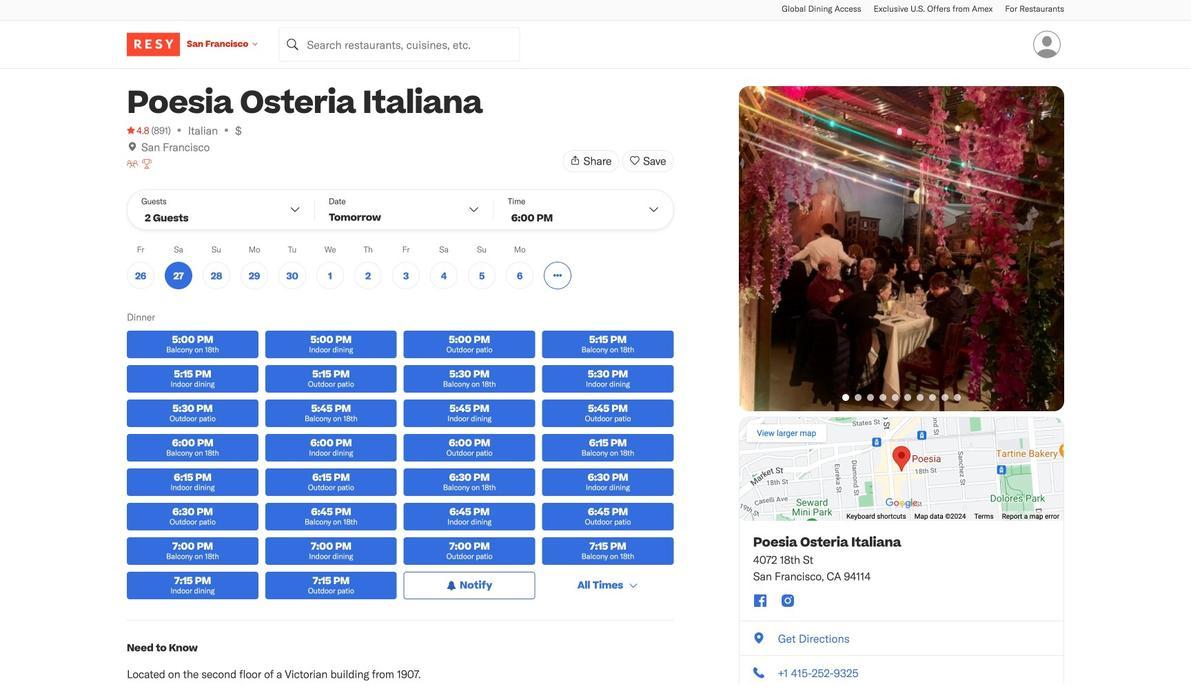 Task type: locate. For each thing, give the bounding box(es) containing it.
None field
[[279, 27, 520, 62]]



Task type: vqa. For each thing, say whether or not it's contained in the screenshot.
third column header from right
no



Task type: describe. For each thing, give the bounding box(es) containing it.
4.8 out of 5 stars image
[[127, 123, 149, 137]]

891 reviews element
[[151, 123, 171, 137]]

Search restaurants, cuisines, etc. text field
[[279, 27, 520, 62]]



